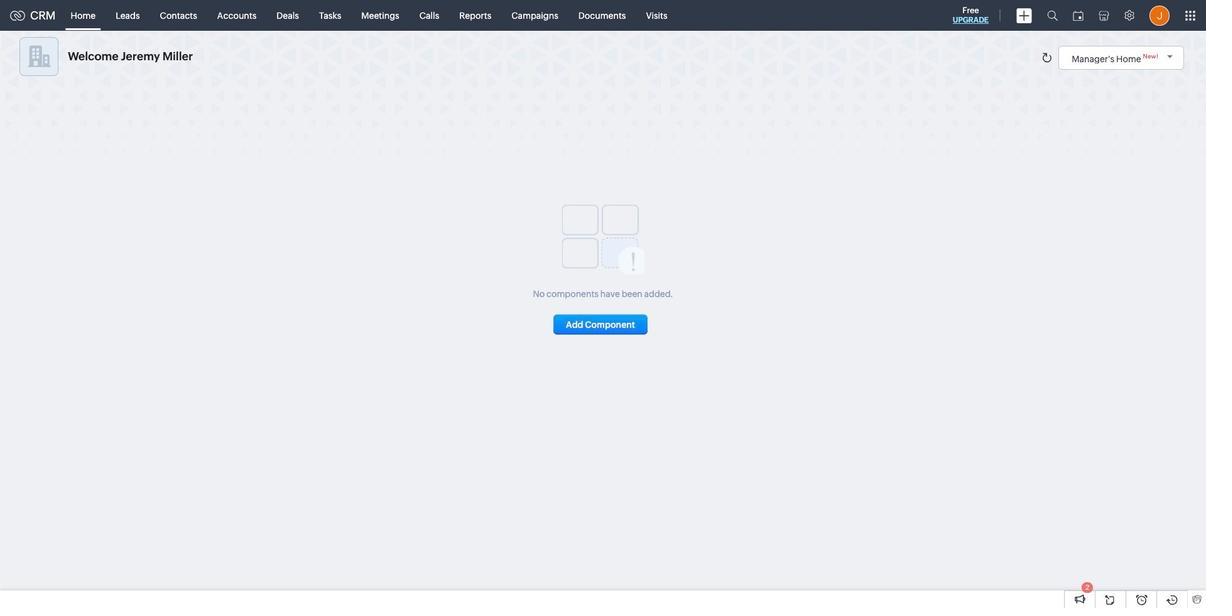 Task type: locate. For each thing, give the bounding box(es) containing it.
profile element
[[1142, 0, 1178, 30]]

logo image
[[10, 10, 25, 20]]

calendar image
[[1073, 10, 1084, 20]]

search image
[[1047, 10, 1058, 21]]



Task type: vqa. For each thing, say whether or not it's contained in the screenshot.
Search element
yes



Task type: describe. For each thing, give the bounding box(es) containing it.
create menu image
[[1017, 8, 1032, 23]]

profile image
[[1150, 5, 1170, 25]]

search element
[[1040, 0, 1066, 31]]

create menu element
[[1009, 0, 1040, 30]]



